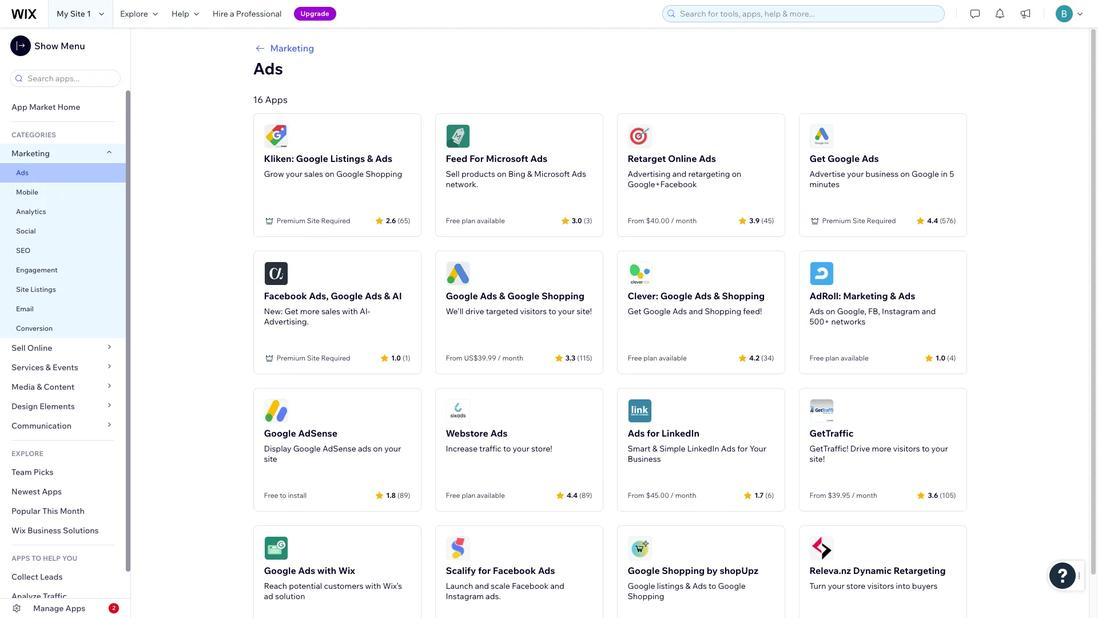 Task type: vqa. For each thing, say whether or not it's contained in the screenshot.
'2.3'
no



Task type: locate. For each thing, give the bounding box(es) containing it.
ads inside sidebar element
[[16, 168, 29, 177]]

your up 3.3 at the bottom right of page
[[559, 306, 575, 317]]

0 horizontal spatial 1.0
[[391, 353, 401, 362]]

1 horizontal spatial listings
[[330, 153, 365, 164]]

1 horizontal spatial 1.0
[[936, 353, 946, 362]]

online up retargeting
[[668, 153, 697, 164]]

(1)
[[403, 353, 411, 362]]

sell up services
[[11, 343, 26, 353]]

2 horizontal spatial for
[[738, 444, 748, 454]]

and inside adroll: marketing & ads ads on google, fb, instagram and 500+ networks
[[922, 306, 937, 317]]

0 horizontal spatial more
[[300, 306, 320, 317]]

feed for microsoft ads sell products on bing & microsoft ads network.
[[446, 153, 587, 189]]

my site 1
[[57, 9, 91, 19]]

1 vertical spatial listings
[[30, 285, 56, 294]]

0 horizontal spatial marketing
[[11, 148, 50, 159]]

microsoft
[[486, 153, 529, 164], [535, 169, 570, 179]]

1 vertical spatial linkedin
[[688, 444, 720, 454]]

buyers
[[913, 581, 938, 591]]

2 vertical spatial with
[[365, 581, 381, 591]]

1 vertical spatial business
[[27, 525, 61, 536]]

your inside kliken: google listings & ads grow your sales on google shopping
[[286, 169, 303, 179]]

Search for tools, apps, help & more... field
[[677, 6, 942, 22]]

0 vertical spatial marketing
[[270, 42, 314, 54]]

webstore ads increase traffic to your store!
[[446, 428, 553, 454]]

0 horizontal spatial wix
[[11, 525, 26, 536]]

0 vertical spatial for
[[647, 428, 660, 439]]

0 vertical spatial site!
[[577, 306, 592, 317]]

google adsense display google adsense ads on your site
[[264, 428, 401, 464]]

from
[[628, 216, 645, 225], [446, 354, 463, 362], [628, 491, 645, 500], [810, 491, 827, 500]]

online inside 'link'
[[27, 343, 52, 353]]

1 vertical spatial wix
[[339, 565, 355, 576]]

apps
[[265, 94, 288, 105], [42, 487, 62, 497], [66, 603, 85, 614]]

month for smart
[[676, 491, 697, 500]]

online inside retarget online ads advertising and retargeting on google+facebook
[[668, 153, 697, 164]]

0 horizontal spatial (89)
[[398, 491, 411, 499]]

get right new:
[[285, 306, 299, 317]]

on inside feed for microsoft ads sell products on bing & microsoft ads network.
[[497, 169, 507, 179]]

1 vertical spatial with
[[318, 565, 337, 576]]

from left the us$39.99
[[446, 354, 463, 362]]

scalify for facebook ads logo image
[[446, 536, 470, 560]]

facebook up new:
[[264, 290, 307, 302]]

month right $39.95
[[857, 491, 878, 500]]

apps inside 'newest apps' "link"
[[42, 487, 62, 497]]

for
[[647, 428, 660, 439], [738, 444, 748, 454], [478, 565, 491, 576]]

from left $45.00
[[628, 491, 645, 500]]

on inside retarget online ads advertising and retargeting on google+facebook
[[732, 169, 742, 179]]

on left bing
[[497, 169, 507, 179]]

and right scale
[[551, 581, 565, 591]]

0 horizontal spatial business
[[27, 525, 61, 536]]

$39.95
[[828, 491, 851, 500]]

ads inside google shopping by shopupz google listings & ads to google shopping
[[693, 581, 707, 591]]

/ right $39.95
[[852, 491, 856, 500]]

your right ads
[[385, 444, 401, 454]]

scalify for facebook ads launch and scale facebook and instagram ads.
[[446, 565, 565, 602]]

free to install
[[264, 491, 307, 500]]

1 vertical spatial site!
[[810, 454, 826, 464]]

with
[[342, 306, 358, 317], [318, 565, 337, 576], [365, 581, 381, 591]]

free plan available up ads for linkedin logo
[[628, 354, 687, 362]]

business up $45.00
[[628, 454, 661, 464]]

free plan available for feed
[[446, 216, 505, 225]]

site! up (115) on the bottom of the page
[[577, 306, 592, 317]]

in
[[942, 169, 948, 179]]

business down popular this month
[[27, 525, 61, 536]]

2 horizontal spatial with
[[365, 581, 381, 591]]

on right retargeting
[[732, 169, 742, 179]]

0 vertical spatial facebook
[[264, 290, 307, 302]]

free plan available down increase
[[446, 491, 505, 500]]

1 horizontal spatial wix
[[339, 565, 355, 576]]

premium site required for google
[[277, 354, 351, 362]]

from left $39.95
[[810, 491, 827, 500]]

1 horizontal spatial 4.4
[[928, 216, 939, 225]]

/ right $45.00
[[671, 491, 674, 500]]

sell down feed on the top left of page
[[446, 169, 460, 179]]

3.3 (115)
[[566, 353, 593, 362]]

free left install
[[264, 491, 278, 500]]

visitors right drive
[[894, 444, 921, 454]]

conversion link
[[0, 319, 126, 338]]

& inside kliken: google listings & ads grow your sales on google shopping
[[367, 153, 373, 164]]

adroll: marketing & ads ads on google, fb, instagram and 500+ networks
[[810, 290, 937, 327]]

marketing inside sidebar element
[[11, 148, 50, 159]]

free for webstore ads
[[446, 491, 460, 500]]

visitors inside releva.nz dynamic retargeting turn your store visitors into buyers
[[868, 581, 895, 591]]

0 vertical spatial online
[[668, 153, 697, 164]]

free for clever: google ads & shopping
[[628, 354, 642, 362]]

free down increase
[[446, 491, 460, 500]]

microsoft up bing
[[486, 153, 529, 164]]

0 vertical spatial adsense
[[298, 428, 338, 439]]

your inside google ads & google shopping we'll drive targeted visitors to your site!
[[559, 306, 575, 317]]

1 horizontal spatial more
[[873, 444, 892, 454]]

0 vertical spatial linkedin
[[662, 428, 700, 439]]

customers
[[324, 581, 364, 591]]

2 vertical spatial for
[[478, 565, 491, 576]]

ads for linkedin smart & simple linkedin ads for your business
[[628, 428, 767, 464]]

apps for manage apps
[[66, 603, 85, 614]]

0 vertical spatial marketing link
[[253, 41, 968, 55]]

ads inside the facebook ads, google ads & ai new: get more sales with ai- advertising.
[[365, 290, 382, 302]]

instagram inside adroll: marketing & ads ads on google, fb, instagram and 500+ networks
[[883, 306, 921, 317]]

visitors inside google ads & google shopping we'll drive targeted visitors to your site!
[[520, 306, 547, 317]]

& inside adroll: marketing & ads ads on google, fb, instagram and 500+ networks
[[891, 290, 897, 302]]

sell online
[[11, 343, 52, 353]]

on right grow
[[325, 169, 335, 179]]

4.4
[[928, 216, 939, 225], [567, 491, 578, 499]]

2 vertical spatial marketing
[[844, 290, 889, 302]]

with left ai-
[[342, 306, 358, 317]]

from for ads for linkedin
[[628, 491, 645, 500]]

free plan available
[[446, 216, 505, 225], [628, 354, 687, 362], [810, 354, 869, 362], [446, 491, 505, 500]]

1 horizontal spatial for
[[647, 428, 660, 439]]

instagram down scalify
[[446, 591, 484, 602]]

marketing down "upgrade" button
[[270, 42, 314, 54]]

popular
[[11, 506, 41, 516]]

facebook right scale
[[512, 581, 549, 591]]

4.4 (576)
[[928, 216, 957, 225]]

listings
[[658, 581, 684, 591]]

1 vertical spatial sales
[[322, 306, 341, 317]]

0 vertical spatial visitors
[[520, 306, 547, 317]]

1.0 left (1)
[[391, 353, 401, 362]]

0 horizontal spatial site!
[[577, 306, 592, 317]]

ads inside google ads & google shopping we'll drive targeted visitors to your site!
[[480, 290, 498, 302]]

design
[[11, 401, 38, 412]]

/ right the us$39.99
[[498, 354, 501, 362]]

1 vertical spatial instagram
[[446, 591, 484, 602]]

site! inside gettraffic gettraffic! drive more visitors to your site!
[[810, 454, 826, 464]]

1 vertical spatial more
[[873, 444, 892, 454]]

sales inside kliken: google listings & ads grow your sales on google shopping
[[305, 169, 323, 179]]

1.0
[[391, 353, 401, 362], [936, 353, 946, 362]]

instagram right "fb,"
[[883, 306, 921, 317]]

google inside the facebook ads, google ads & ai new: get more sales with ai- advertising.
[[331, 290, 363, 302]]

0 vertical spatial with
[[342, 306, 358, 317]]

your down releva.nz
[[829, 581, 845, 591]]

0 horizontal spatial instagram
[[446, 591, 484, 602]]

to up 3.6
[[923, 444, 930, 454]]

team picks link
[[0, 462, 126, 482]]

sales
[[305, 169, 323, 179], [322, 306, 341, 317]]

/ right $40.00
[[672, 216, 675, 225]]

1 (89) from the left
[[398, 491, 411, 499]]

to down by
[[709, 581, 717, 591]]

2 (89) from the left
[[580, 491, 593, 499]]

3.6 (105)
[[929, 491, 957, 499]]

0 vertical spatial more
[[300, 306, 320, 317]]

apps down traffic
[[66, 603, 85, 614]]

potential
[[289, 581, 322, 591]]

premium down grow
[[277, 216, 306, 225]]

0 horizontal spatial listings
[[30, 285, 56, 294]]

instagram
[[883, 306, 921, 317], [446, 591, 484, 602]]

wix
[[11, 525, 26, 536], [339, 565, 355, 576]]

sales down ads, on the left of page
[[322, 306, 341, 317]]

get inside 'clever: google ads & shopping get google ads and shopping feed!'
[[628, 306, 642, 317]]

shopping inside google ads & google shopping we'll drive targeted visitors to your site!
[[542, 290, 585, 302]]

by
[[707, 565, 718, 576]]

Search apps... field
[[24, 70, 117, 86]]

required down the facebook ads, google ads & ai new: get more sales with ai- advertising. in the left of the page
[[321, 354, 351, 362]]

analytics link
[[0, 202, 126, 222]]

and left scale
[[475, 581, 489, 591]]

available for ads
[[841, 354, 869, 362]]

1 horizontal spatial get
[[628, 306, 642, 317]]

with inside the facebook ads, google ads & ai new: get more sales with ai- advertising.
[[342, 306, 358, 317]]

3.9 (45)
[[750, 216, 775, 225]]

advertise
[[810, 169, 846, 179]]

from for gettraffic
[[810, 491, 827, 500]]

get down clever:
[[628, 306, 642, 317]]

site listings link
[[0, 280, 126, 299]]

required for google
[[321, 354, 351, 362]]

0 horizontal spatial get
[[285, 306, 299, 317]]

on for get google ads
[[901, 169, 911, 179]]

1 1.0 from the left
[[391, 353, 401, 362]]

more right drive
[[873, 444, 892, 454]]

plan down increase
[[462, 491, 476, 500]]

0 horizontal spatial sell
[[11, 343, 26, 353]]

to inside google shopping by shopupz google listings & ads to google shopping
[[709, 581, 717, 591]]

adroll: marketing & ads logo image
[[810, 262, 834, 286]]

your right grow
[[286, 169, 303, 179]]

required down kliken: google listings & ads grow your sales on google shopping
[[321, 216, 351, 225]]

business inside ads for linkedin smart & simple linkedin ads for your business
[[628, 454, 661, 464]]

2 horizontal spatial apps
[[265, 94, 288, 105]]

0 horizontal spatial 4.4
[[567, 491, 578, 499]]

0 horizontal spatial apps
[[42, 487, 62, 497]]

get inside the facebook ads, google ads & ai new: get more sales with ai- advertising.
[[285, 306, 299, 317]]

your
[[286, 169, 303, 179], [848, 169, 865, 179], [559, 306, 575, 317], [385, 444, 401, 454], [513, 444, 530, 454], [932, 444, 949, 454], [829, 581, 845, 591]]

premium down minutes at the top right of page
[[823, 216, 852, 225]]

(34)
[[762, 353, 775, 362]]

and up 1.0 (4)
[[922, 306, 937, 317]]

& inside google ads & google shopping we'll drive targeted visitors to your site!
[[500, 290, 506, 302]]

1.8 (89)
[[386, 491, 411, 499]]

1 vertical spatial visitors
[[894, 444, 921, 454]]

premium down advertising.
[[277, 354, 306, 362]]

2 vertical spatial visitors
[[868, 581, 895, 591]]

1 vertical spatial for
[[738, 444, 748, 454]]

for for smart
[[647, 428, 660, 439]]

marketing down categories
[[11, 148, 50, 159]]

online for retarget
[[668, 153, 697, 164]]

listings inside kliken: google listings & ads grow your sales on google shopping
[[330, 153, 365, 164]]

manage
[[33, 603, 64, 614]]

and inside retarget online ads advertising and retargeting on google+facebook
[[673, 169, 687, 179]]

on inside get google ads advertise your business on google in 5 minutes
[[901, 169, 911, 179]]

(6)
[[766, 491, 775, 499]]

for right scalify
[[478, 565, 491, 576]]

shopping inside kliken: google listings & ads grow your sales on google shopping
[[366, 169, 403, 179]]

online up services & events at the bottom of the page
[[27, 343, 52, 353]]

2 1.0 from the left
[[936, 353, 946, 362]]

sidebar element
[[0, 27, 131, 618]]

visitors down dynamic
[[868, 581, 895, 591]]

1 horizontal spatial online
[[668, 153, 697, 164]]

1 vertical spatial marketing link
[[0, 144, 126, 163]]

listings
[[330, 153, 365, 164], [30, 285, 56, 294]]

ads inside get google ads advertise your business on google in 5 minutes
[[862, 153, 880, 164]]

0 horizontal spatial for
[[478, 565, 491, 576]]

your inside releva.nz dynamic retargeting turn your store visitors into buyers
[[829, 581, 845, 591]]

get up the "advertise"
[[810, 153, 826, 164]]

ai
[[393, 290, 402, 302]]

0 vertical spatial apps
[[265, 94, 288, 105]]

to right targeted at the left of page
[[549, 306, 557, 317]]

retarget online ads logo image
[[628, 124, 652, 148]]

ai-
[[360, 306, 371, 317]]

facebook ads, google ads & ai new: get more sales with ai- advertising.
[[264, 290, 402, 327]]

0 vertical spatial wix
[[11, 525, 26, 536]]

0 vertical spatial microsoft
[[486, 153, 529, 164]]

and left retargeting
[[673, 169, 687, 179]]

month right the us$39.99
[[503, 354, 524, 362]]

/ for advertising
[[672, 216, 675, 225]]

ad
[[264, 591, 274, 602]]

1 vertical spatial sell
[[11, 343, 26, 353]]

for up 'smart'
[[647, 428, 660, 439]]

1 vertical spatial 4.4
[[567, 491, 578, 499]]

popular this month link
[[0, 501, 126, 521]]

microsoft right bing
[[535, 169, 570, 179]]

kliken: google listings & ads logo image
[[264, 124, 288, 148]]

on inside kliken: google listings & ads grow your sales on google shopping
[[325, 169, 335, 179]]

0 vertical spatial instagram
[[883, 306, 921, 317]]

for for ads
[[478, 565, 491, 576]]

mobile link
[[0, 183, 126, 202]]

ads.
[[486, 591, 501, 602]]

your inside get google ads advertise your business on google in 5 minutes
[[848, 169, 865, 179]]

free down 500+
[[810, 354, 825, 362]]

visitors right targeted at the left of page
[[520, 306, 547, 317]]

from left $40.00
[[628, 216, 645, 225]]

on right ads
[[373, 444, 383, 454]]

2 horizontal spatial marketing
[[844, 290, 889, 302]]

linkedin right simple
[[688, 444, 720, 454]]

clever: google ads & shopping get google ads and shopping feed!
[[628, 290, 765, 317]]

seo link
[[0, 241, 126, 260]]

marketing up "fb,"
[[844, 290, 889, 302]]

with left wix's
[[365, 581, 381, 591]]

ads link
[[0, 163, 126, 183]]

on for retarget online ads
[[732, 169, 742, 179]]

install
[[288, 491, 307, 500]]

instagram inside scalify for facebook ads launch and scale facebook and instagram ads.
[[446, 591, 484, 602]]

for left your
[[738, 444, 748, 454]]

google adsense logo image
[[264, 399, 288, 423]]

on right the business
[[901, 169, 911, 179]]

facebook up scale
[[493, 565, 536, 576]]

0 vertical spatial sell
[[446, 169, 460, 179]]

get inside get google ads advertise your business on google in 5 minutes
[[810, 153, 826, 164]]

1 horizontal spatial with
[[342, 306, 358, 317]]

1 horizontal spatial microsoft
[[535, 169, 570, 179]]

store
[[847, 581, 866, 591]]

2 vertical spatial apps
[[66, 603, 85, 614]]

retarget
[[628, 153, 666, 164]]

webstore
[[446, 428, 489, 439]]

month for google
[[503, 354, 524, 362]]

0 horizontal spatial online
[[27, 343, 52, 353]]

0 horizontal spatial with
[[318, 565, 337, 576]]

feed for microsoft ads logo image
[[446, 124, 470, 148]]

1 vertical spatial marketing
[[11, 148, 50, 159]]

1 horizontal spatial business
[[628, 454, 661, 464]]

1 horizontal spatial (89)
[[580, 491, 593, 499]]

(89) for ads
[[580, 491, 593, 499]]

wix up customers
[[339, 565, 355, 576]]

webstore ads logo image
[[446, 399, 470, 423]]

plan down 'network.'
[[462, 216, 476, 225]]

2 horizontal spatial get
[[810, 153, 826, 164]]

apps up this
[[42, 487, 62, 497]]

1 horizontal spatial instagram
[[883, 306, 921, 317]]

1.0 for facebook ads, google ads & ai
[[391, 353, 401, 362]]

3.0
[[572, 216, 583, 225]]

free plan available down networks
[[810, 354, 869, 362]]

minutes
[[810, 179, 840, 189]]

your left store!
[[513, 444, 530, 454]]

more
[[300, 306, 320, 317], [873, 444, 892, 454]]

month for more
[[857, 491, 878, 500]]

more inside the facebook ads, google ads & ai new: get more sales with ai- advertising.
[[300, 306, 320, 317]]

free plan available down 'network.'
[[446, 216, 505, 225]]

1 vertical spatial apps
[[42, 487, 62, 497]]

google
[[296, 153, 328, 164], [828, 153, 860, 164], [337, 169, 364, 179], [912, 169, 940, 179], [331, 290, 363, 302], [446, 290, 478, 302], [508, 290, 540, 302], [661, 290, 693, 302], [644, 306, 671, 317], [264, 428, 296, 439], [293, 444, 321, 454], [264, 565, 296, 576], [628, 565, 660, 576], [628, 581, 656, 591], [719, 581, 746, 591]]

month for advertising
[[676, 216, 697, 225]]

available for sell
[[477, 216, 505, 225]]

site for facebook ads, google ads & ai
[[307, 354, 320, 362]]

free right (115) on the bottom of the page
[[628, 354, 642, 362]]

premium site required for ads
[[823, 216, 897, 225]]

0 vertical spatial sales
[[305, 169, 323, 179]]

with up customers
[[318, 565, 337, 576]]

listings inside "link"
[[30, 285, 56, 294]]

month right $45.00
[[676, 491, 697, 500]]

from $40.00 / month
[[628, 216, 697, 225]]

required down the business
[[867, 216, 897, 225]]

plan up ads for linkedin logo
[[644, 354, 658, 362]]

google shopping by shopupz logo image
[[628, 536, 652, 560]]

/ for google
[[498, 354, 501, 362]]

1.0 left the (4) on the right of the page
[[936, 353, 946, 362]]

1 horizontal spatial apps
[[66, 603, 85, 614]]

1 vertical spatial online
[[27, 343, 52, 353]]

to right traffic
[[504, 444, 511, 454]]

ads inside kliken: google listings & ads grow your sales on google shopping
[[376, 153, 393, 164]]

ads,
[[309, 290, 329, 302]]

google ads & google shopping we'll drive targeted visitors to your site!
[[446, 290, 592, 317]]

4.4 for webstore ads
[[567, 491, 578, 499]]

linkedin up simple
[[662, 428, 700, 439]]

more inside gettraffic gettraffic! drive more visitors to your site!
[[873, 444, 892, 454]]

$40.00
[[646, 216, 670, 225]]

0 horizontal spatial marketing link
[[0, 144, 126, 163]]

my
[[57, 9, 68, 19]]

your left the business
[[848, 169, 865, 179]]

wix's
[[383, 581, 402, 591]]

1 horizontal spatial sell
[[446, 169, 460, 179]]

0 vertical spatial business
[[628, 454, 661, 464]]

apps right 16
[[265, 94, 288, 105]]

on down adroll: in the right of the page
[[826, 306, 836, 317]]

premium for facebook
[[277, 354, 306, 362]]

free down 'network.'
[[446, 216, 460, 225]]

for inside scalify for facebook ads launch and scale facebook and instagram ads.
[[478, 565, 491, 576]]

network.
[[446, 179, 479, 189]]

0 vertical spatial 4.4
[[928, 216, 939, 225]]

month right $40.00
[[676, 216, 697, 225]]

and left feed! on the right of the page
[[689, 306, 703, 317]]

facebook
[[264, 290, 307, 302], [493, 565, 536, 576], [512, 581, 549, 591]]

site! down gettraffic
[[810, 454, 826, 464]]

from us$39.99 / month
[[446, 354, 524, 362]]

0 vertical spatial listings
[[330, 153, 365, 164]]

on inside google adsense display google adsense ads on your site
[[373, 444, 383, 454]]

wix down popular
[[11, 525, 26, 536]]

1 horizontal spatial site!
[[810, 454, 826, 464]]

more down ads, on the left of page
[[300, 306, 320, 317]]

available for shopping
[[659, 354, 687, 362]]

releva.nz dynamic retargeting logo image
[[810, 536, 834, 560]]

google shopping by shopupz google listings & ads to google shopping
[[628, 565, 759, 602]]

sales right grow
[[305, 169, 323, 179]]

help
[[43, 554, 61, 563]]

your up the 3.6 (105)
[[932, 444, 949, 454]]

plan down 500+
[[826, 354, 840, 362]]

team picks
[[11, 467, 54, 477]]



Task type: describe. For each thing, give the bounding box(es) containing it.
display
[[264, 444, 292, 454]]

design elements link
[[0, 397, 126, 416]]

media
[[11, 382, 35, 392]]

wix inside google ads with wix reach potential customers with wix's ad solution
[[339, 565, 355, 576]]

plan for webstore
[[462, 491, 476, 500]]

solution
[[275, 591, 305, 602]]

free for feed for microsoft ads
[[446, 216, 460, 225]]

(4)
[[948, 353, 957, 362]]

to left install
[[280, 491, 287, 500]]

feed
[[446, 153, 468, 164]]

newest apps link
[[0, 482, 126, 501]]

sell inside feed for microsoft ads sell products on bing & microsoft ads network.
[[446, 169, 460, 179]]

shopupz
[[720, 565, 759, 576]]

you
[[62, 554, 77, 563]]

facebook inside the facebook ads, google ads & ai new: get more sales with ai- advertising.
[[264, 290, 307, 302]]

popular this month
[[11, 506, 85, 516]]

google,
[[838, 306, 867, 317]]

/ for more
[[852, 491, 856, 500]]

(115)
[[578, 353, 593, 362]]

& inside feed for microsoft ads sell products on bing & microsoft ads network.
[[528, 169, 533, 179]]

services
[[11, 362, 44, 373]]

google inside google ads with wix reach potential customers with wix's ad solution
[[264, 565, 296, 576]]

your inside gettraffic gettraffic! drive more visitors to your site!
[[932, 444, 949, 454]]

conversion
[[16, 324, 53, 333]]

2.6
[[386, 216, 396, 225]]

social
[[16, 227, 36, 235]]

plan for clever:
[[644, 354, 658, 362]]

communication link
[[0, 416, 126, 436]]

visitors inside gettraffic gettraffic! drive more visitors to your site!
[[894, 444, 921, 454]]

from for google ads & google shopping
[[446, 354, 463, 362]]

into
[[897, 581, 911, 591]]

& inside "link"
[[37, 382, 42, 392]]

wix business solutions
[[11, 525, 99, 536]]

site listings
[[16, 285, 56, 294]]

your
[[750, 444, 767, 454]]

email
[[16, 305, 34, 313]]

collect
[[11, 572, 38, 582]]

3.3
[[566, 353, 576, 362]]

plan for feed
[[462, 216, 476, 225]]

fb,
[[869, 306, 881, 317]]

apps
[[11, 554, 30, 563]]

ads inside webstore ads increase traffic to your store!
[[491, 428, 508, 439]]

from for retarget online ads
[[628, 216, 645, 225]]

500+
[[810, 317, 830, 327]]

1 vertical spatial adsense
[[323, 444, 356, 454]]

1
[[87, 9, 91, 19]]

1 horizontal spatial marketing link
[[253, 41, 968, 55]]

1 vertical spatial microsoft
[[535, 169, 570, 179]]

business inside sidebar element
[[27, 525, 61, 536]]

sell inside 'link'
[[11, 343, 26, 353]]

& inside 'clever: google ads & shopping get google ads and shopping feed!'
[[714, 290, 720, 302]]

google+facebook
[[628, 179, 697, 189]]

a
[[230, 9, 234, 19]]

launch
[[446, 581, 474, 591]]

communication
[[11, 421, 73, 431]]

required for ads
[[867, 216, 897, 225]]

wix business solutions link
[[0, 521, 126, 540]]

categories
[[11, 131, 56, 139]]

/ for smart
[[671, 491, 674, 500]]

ads inside retarget online ads advertising and retargeting on google+facebook
[[699, 153, 717, 164]]

4.4 (89)
[[567, 491, 593, 499]]

mobile
[[16, 188, 38, 196]]

free plan available for clever:
[[628, 354, 687, 362]]

(89) for adsense
[[398, 491, 411, 499]]

premium site required for listings
[[277, 216, 351, 225]]

simple
[[660, 444, 686, 454]]

marketing inside adroll: marketing & ads ads on google, fb, instagram and 500+ networks
[[844, 290, 889, 302]]

online for sell
[[27, 343, 52, 353]]

3.9
[[750, 216, 760, 225]]

google ads with wix logo image
[[264, 536, 288, 560]]

we'll
[[446, 306, 464, 317]]

kliken:
[[264, 153, 294, 164]]

apps for newest apps
[[42, 487, 62, 497]]

1 horizontal spatial marketing
[[270, 42, 314, 54]]

reach
[[264, 581, 287, 591]]

to inside webstore ads increase traffic to your store!
[[504, 444, 511, 454]]

(576)
[[941, 216, 957, 225]]

scalify
[[446, 565, 476, 576]]

1 vertical spatial facebook
[[493, 565, 536, 576]]

elements
[[40, 401, 75, 412]]

and inside 'clever: google ads & shopping get google ads and shopping feed!'
[[689, 306, 703, 317]]

free plan available for adroll:
[[810, 354, 869, 362]]

site for get google ads
[[853, 216, 866, 225]]

4.2 (34)
[[750, 353, 775, 362]]

advertising
[[628, 169, 671, 179]]

site for kliken: google listings & ads
[[307, 216, 320, 225]]

gettraffic gettraffic! drive more visitors to your site!
[[810, 428, 949, 464]]

3.0 (3)
[[572, 216, 593, 225]]

get google ads logo image
[[810, 124, 834, 148]]

business
[[866, 169, 899, 179]]

drive
[[851, 444, 871, 454]]

releva.nz dynamic retargeting turn your store visitors into buyers
[[810, 565, 947, 591]]

$45.00
[[646, 491, 670, 500]]

gettraffic logo image
[[810, 399, 834, 423]]

free for google adsense
[[264, 491, 278, 500]]

email link
[[0, 299, 126, 319]]

ads inside google ads with wix reach potential customers with wix's ad solution
[[298, 565, 315, 576]]

retargeting
[[894, 565, 947, 576]]

us$39.99
[[464, 354, 497, 362]]

targeted
[[486, 306, 519, 317]]

available for to
[[477, 491, 505, 500]]

ads inside scalify for facebook ads launch and scale facebook and instagram ads.
[[538, 565, 556, 576]]

required for listings
[[321, 216, 351, 225]]

kliken: google listings & ads grow your sales on google shopping
[[264, 153, 403, 179]]

1.7
[[755, 491, 764, 499]]

on inside adroll: marketing & ads ads on google, fb, instagram and 500+ networks
[[826, 306, 836, 317]]

premium for get
[[823, 216, 852, 225]]

explore
[[11, 449, 43, 458]]

collect leads link
[[0, 567, 126, 587]]

show menu
[[34, 40, 85, 52]]

clever: google ads & shopping logo image
[[628, 262, 652, 286]]

ads for linkedin logo image
[[628, 399, 652, 423]]

to inside gettraffic gettraffic! drive more visitors to your site!
[[923, 444, 930, 454]]

premium for kliken:
[[277, 216, 306, 225]]

for
[[470, 153, 484, 164]]

free plan available for webstore
[[446, 491, 505, 500]]

networks
[[832, 317, 866, 327]]

& inside the facebook ads, google ads & ai new: get more sales with ai- advertising.
[[384, 290, 391, 302]]

site! inside google ads & google shopping we'll drive targeted visitors to your site!
[[577, 306, 592, 317]]

products
[[462, 169, 496, 179]]

bing
[[509, 169, 526, 179]]

market
[[29, 102, 56, 112]]

google ads & google shopping logo image
[[446, 262, 470, 286]]

to inside google ads & google shopping we'll drive targeted visitors to your site!
[[549, 306, 557, 317]]

your inside webstore ads increase traffic to your store!
[[513, 444, 530, 454]]

your inside google adsense display google adsense ads on your site
[[385, 444, 401, 454]]

retarget online ads advertising and retargeting on google+facebook
[[628, 153, 742, 189]]

on for google adsense
[[373, 444, 383, 454]]

2
[[112, 604, 116, 612]]

plan for adroll:
[[826, 354, 840, 362]]

feed!
[[744, 306, 763, 317]]

hire a professional
[[213, 9, 282, 19]]

on for feed for microsoft ads
[[497, 169, 507, 179]]

1.0 for adroll: marketing & ads
[[936, 353, 946, 362]]

site inside "link"
[[16, 285, 29, 294]]

free for adroll: marketing & ads
[[810, 354, 825, 362]]

0 horizontal spatial microsoft
[[486, 153, 529, 164]]

sales inside the facebook ads, google ads & ai new: get more sales with ai- advertising.
[[322, 306, 341, 317]]

seo
[[16, 246, 30, 255]]

& inside google shopping by shopupz google listings & ads to google shopping
[[686, 581, 691, 591]]

facebook ads, google ads & ai logo image
[[264, 262, 288, 286]]

apps for 16 apps
[[265, 94, 288, 105]]

& inside ads for linkedin smart & simple linkedin ads for your business
[[653, 444, 658, 454]]

drive
[[466, 306, 485, 317]]

1.8
[[386, 491, 396, 499]]

2 vertical spatial facebook
[[512, 581, 549, 591]]

professional
[[236, 9, 282, 19]]

dynamic
[[854, 565, 892, 576]]

analyze
[[11, 591, 41, 602]]

wix inside sidebar element
[[11, 525, 26, 536]]

engagement link
[[0, 260, 126, 280]]

sell online link
[[0, 338, 126, 358]]

media & content
[[11, 382, 75, 392]]

4.4 for get google ads
[[928, 216, 939, 225]]

16
[[253, 94, 263, 105]]



